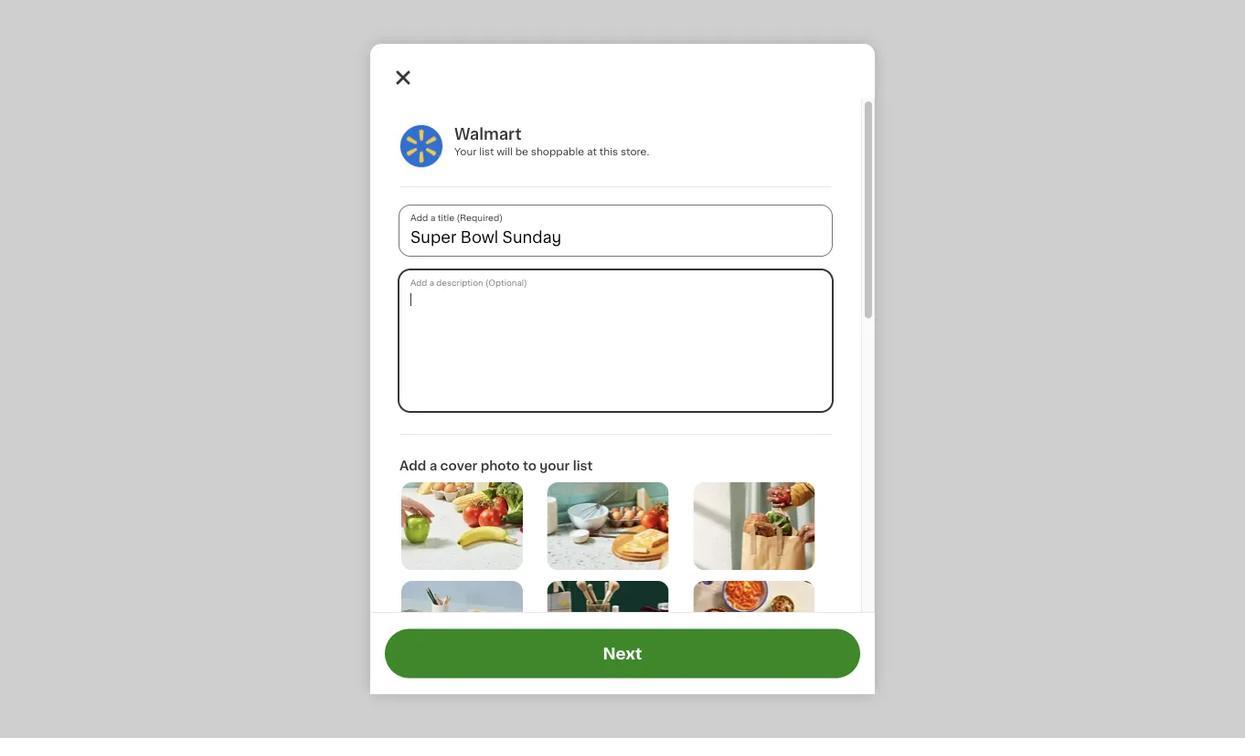Task type: describe. For each thing, give the bounding box(es) containing it.
will
[[497, 147, 513, 157]]

a table with people sitting around it with a bowl of potato chips, doritos, and cheetos. image
[[694, 582, 815, 669]]

add a cover photo to your list
[[400, 460, 593, 473]]

next
[[603, 647, 643, 662]]

a keyboard, mouse, notebook, cup of pencils, wire cable. image
[[401, 582, 523, 669]]

to
[[523, 460, 537, 473]]

1 vertical spatial list
[[573, 460, 593, 473]]

your
[[455, 147, 477, 157]]

photo
[[481, 460, 520, 473]]

shoppable
[[531, 147, 585, 157]]

this
[[600, 147, 618, 157]]

walmart your list will be shoppable at this store.
[[455, 127, 650, 157]]

add
[[400, 460, 426, 473]]

a person touching an apple, a banana, a bunch of tomatoes, and an assortment of other vegetables on a counter. image
[[401, 483, 523, 571]]



Task type: locate. For each thing, give the bounding box(es) containing it.
1 horizontal spatial list
[[573, 460, 593, 473]]

a small bottle of milk, a bowl and a whisk, a carton of 6 eggs, a bunch of tomatoes on the vine, sliced cheese, a head of lettuce, and a loaf of bread. image
[[548, 483, 669, 571]]

list
[[479, 147, 494, 157], [573, 460, 593, 473]]

None text field
[[400, 271, 832, 412]]

walmart
[[455, 127, 522, 142]]

list down walmart
[[479, 147, 494, 157]]

a person holding a tomato and a grocery bag with a baguette and vegetables. image
[[694, 483, 815, 571]]

a
[[430, 460, 437, 473]]

a tabletop of makeup, skincare, and beauty products. image
[[548, 582, 669, 669]]

be
[[516, 147, 529, 157]]

list inside walmart your list will be shoppable at this store.
[[479, 147, 494, 157]]

at
[[587, 147, 597, 157]]

list right your
[[573, 460, 593, 473]]

walmart logo image
[[400, 124, 444, 168]]

list_add_items dialog
[[370, 44, 875, 739]]

cover
[[440, 460, 478, 473]]

next button
[[385, 630, 861, 679]]

your
[[540, 460, 570, 473]]

0 vertical spatial list
[[479, 147, 494, 157]]

0 horizontal spatial list
[[479, 147, 494, 157]]

store.
[[621, 147, 650, 157]]

Add a title (Required) text field
[[400, 206, 832, 256]]



Task type: vqa. For each thing, say whether or not it's contained in the screenshot.
Higher than in-store prices link
no



